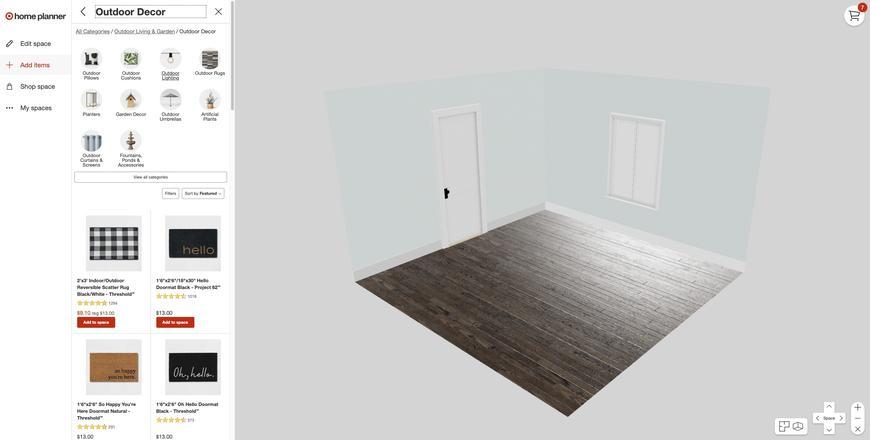 Task type: locate. For each thing, give the bounding box(es) containing it.
space inside 'shop space' button
[[38, 82, 55, 90]]

pan camera left 30° image
[[814, 413, 824, 424]]

add inside button
[[83, 320, 91, 325]]

1 vertical spatial threshold™
[[174, 408, 199, 414]]

1 horizontal spatial add
[[83, 320, 91, 325]]

add to space button down 1018
[[156, 317, 194, 328]]

outdoor umbrellas
[[160, 111, 181, 122]]

2'x3' indoor/outdoor reversible scatter rug black/white - threshold™ image
[[86, 216, 142, 271]]

hello
[[197, 278, 209, 283], [186, 401, 197, 407]]

top view button icon image
[[780, 421, 790, 432]]

0 horizontal spatial add
[[20, 61, 32, 69]]

2 vertical spatial doormat
[[89, 408, 109, 414]]

garden down 'garden decor' image
[[116, 111, 132, 117]]

add to space button
[[77, 317, 115, 328], [156, 317, 194, 328]]

outdoor umbrellas image
[[160, 89, 181, 111]]

2 horizontal spatial add
[[163, 320, 170, 325]]

outdoor curtains & screens image
[[81, 130, 102, 152]]

doormat down 1'6"x2'6"/18"x30"
[[156, 284, 176, 290]]

indoor/outdoor
[[89, 278, 124, 283]]

- inside 1'6"x2'6"/18"x30" hello doormat black - project 62™
[[191, 284, 193, 290]]

black
[[177, 284, 190, 290], [156, 408, 169, 414]]

outdoor lighting image
[[160, 48, 181, 69]]

filters button
[[162, 188, 179, 199]]

outdoor cushions image
[[120, 48, 142, 69]]

threshold™
[[109, 291, 135, 297], [174, 408, 199, 414], [77, 415, 103, 421]]

& right ponds
[[137, 157, 140, 163]]

1 add to space button from the left
[[77, 317, 115, 328]]

1'6"x2'6" up here in the left bottom of the page
[[77, 401, 97, 407]]

decor down 'garden decor' image
[[133, 111, 146, 117]]

add items
[[20, 61, 50, 69]]

2 horizontal spatial threshold™
[[174, 408, 199, 414]]

add inside button
[[20, 61, 32, 69]]

2 1'6"x2'6" from the left
[[156, 401, 176, 407]]

$13.00 inside $13.00 add to space
[[156, 309, 173, 316]]

to
[[92, 320, 96, 325], [171, 320, 175, 325]]

2 horizontal spatial &
[[152, 28, 155, 35]]

decor up outdoor rugs image
[[201, 28, 216, 35]]

living
[[136, 28, 150, 35]]

1 horizontal spatial threshold™
[[109, 291, 135, 297]]

sort by featured
[[185, 191, 217, 196]]

garden decor image
[[120, 89, 142, 111]]

outdoor inside outdoor umbrellas
[[162, 111, 179, 117]]

space right shop
[[38, 82, 55, 90]]

2 add to space button from the left
[[156, 317, 194, 328]]

1 horizontal spatial add to space button
[[156, 317, 194, 328]]

outdoor down outdoor umbrellas image
[[162, 111, 179, 117]]

garden
[[157, 28, 175, 35], [116, 111, 132, 117]]

1'6"x2'6" oh hello doormat black - threshold™
[[156, 401, 218, 414]]

1 vertical spatial doormat
[[198, 401, 218, 407]]

my spaces button
[[0, 98, 71, 118]]

doormat inside 1'6"x2'6"/18"x30" hello doormat black - project 62™
[[156, 284, 176, 290]]

space inside edit space button
[[33, 39, 51, 47]]

1'6"x2'6" left oh
[[156, 401, 176, 407]]

& right living
[[152, 28, 155, 35]]

outdoor up the outdoor lighting image
[[179, 28, 200, 35]]

outdoor left rugs
[[195, 70, 213, 76]]

outdoor for outdoor cushions
[[122, 70, 140, 76]]

hello up project
[[197, 278, 209, 283]]

0 vertical spatial decor
[[137, 5, 165, 18]]

0 horizontal spatial to
[[92, 320, 96, 325]]

all categories / outdoor living & garden / outdoor decor
[[76, 28, 216, 35]]

artificial
[[202, 111, 219, 117]]

0 vertical spatial garden
[[157, 28, 175, 35]]

1 vertical spatial black
[[156, 408, 169, 414]]

0 horizontal spatial black
[[156, 408, 169, 414]]

threshold™ down oh
[[174, 408, 199, 414]]

home planner landing page image
[[5, 5, 66, 27]]

$13.00 add to space
[[156, 309, 188, 325]]

1 1'6"x2'6" from the left
[[77, 401, 97, 407]]

tilt camera up 30° image
[[824, 402, 835, 413]]

garden decor button
[[111, 88, 151, 124]]

plants
[[204, 116, 217, 122]]

/
[[111, 28, 113, 35], [176, 28, 178, 35]]

add
[[20, 61, 32, 69], [83, 320, 91, 325], [163, 320, 170, 325]]

& inside the outdoor curtains & screens
[[100, 157, 103, 163]]

reg
[[92, 310, 99, 316]]

garden right living
[[157, 28, 175, 35]]

2 to from the left
[[171, 320, 175, 325]]

black/white
[[77, 291, 105, 297]]

-
[[191, 284, 193, 290], [106, 291, 108, 297], [128, 408, 130, 414], [170, 408, 172, 414]]

hello right oh
[[186, 401, 197, 407]]

space
[[33, 39, 51, 47], [38, 82, 55, 90], [97, 320, 109, 325], [176, 320, 188, 325]]

artificial plants
[[202, 111, 219, 122]]

0 vertical spatial doormat
[[156, 284, 176, 290]]

outdoor left living
[[114, 28, 135, 35]]

0 horizontal spatial 1'6"x2'6"
[[77, 401, 97, 407]]

outdoor up categories
[[96, 5, 134, 18]]

- inside 1'6"x2'6" so happy you're here doormat natural - threshold™
[[128, 408, 130, 414]]

1 horizontal spatial to
[[171, 320, 175, 325]]

decor up all categories / outdoor living & garden / outdoor decor
[[137, 5, 165, 18]]

& inside the fountains, ponds & accessories
[[137, 157, 140, 163]]

threshold™ down here in the left bottom of the page
[[77, 415, 103, 421]]

- inside 2'x3' indoor/outdoor reversible scatter rug black/white - threshold™
[[106, 291, 108, 297]]

& for fountains, ponds & accessories
[[137, 157, 140, 163]]

1 to from the left
[[92, 320, 96, 325]]

outdoor inside the outdoor curtains & screens
[[83, 152, 100, 158]]

planters
[[83, 111, 100, 117]]

outdoor pillows button
[[72, 47, 111, 83]]

outdoor down outdoor pillows image
[[83, 70, 100, 76]]

& right curtains
[[100, 157, 103, 163]]

&
[[152, 28, 155, 35], [100, 157, 103, 163], [137, 157, 140, 163]]

outdoor inside outdoor cushions
[[122, 70, 140, 76]]

outdoor for outdoor curtains & screens
[[83, 152, 100, 158]]

outdoor down outdoor cushions image
[[122, 70, 140, 76]]

2 vertical spatial threshold™
[[77, 415, 103, 421]]

decor inside button
[[133, 111, 146, 117]]

0 vertical spatial threshold™
[[109, 291, 135, 297]]

1018
[[188, 294, 197, 299]]

outdoor
[[96, 5, 134, 18], [114, 28, 135, 35], [179, 28, 200, 35], [83, 70, 100, 76], [122, 70, 140, 76], [162, 70, 179, 76], [195, 70, 213, 76], [162, 111, 179, 117], [83, 152, 100, 158]]

curtains
[[80, 157, 98, 163]]

items
[[34, 61, 50, 69]]

2 vertical spatial decor
[[133, 111, 146, 117]]

1 vertical spatial hello
[[186, 401, 197, 407]]

add to space button for reversible
[[77, 317, 115, 328]]

1 horizontal spatial 1'6"x2'6"
[[156, 401, 176, 407]]

outdoor umbrellas button
[[151, 88, 190, 124]]

0 horizontal spatial &
[[100, 157, 103, 163]]

all
[[144, 174, 148, 180]]

1 horizontal spatial doormat
[[156, 284, 176, 290]]

doormat right oh
[[198, 401, 218, 407]]

threshold™ down rug
[[109, 291, 135, 297]]

1 vertical spatial garden
[[116, 111, 132, 117]]

my spaces
[[20, 104, 52, 112]]

1 horizontal spatial black
[[177, 284, 190, 290]]

decor
[[137, 5, 165, 18], [201, 28, 216, 35], [133, 111, 146, 117]]

$13.00 inside $9.10 reg $13.00
[[100, 310, 114, 316]]

all categories button
[[76, 28, 110, 35]]

1 horizontal spatial /
[[176, 28, 178, 35]]

add to space button for doormat
[[156, 317, 194, 328]]

lighting
[[162, 75, 179, 81]]

fountains, ponds & accessories button
[[111, 130, 151, 169]]

garden decor
[[116, 111, 146, 117]]

1'6"x2'6" oh hello doormat black - threshold™ button
[[156, 401, 224, 414]]

outdoor up screens
[[83, 152, 100, 158]]

ponds
[[122, 157, 136, 163]]

natural
[[110, 408, 127, 414]]

1'6"x2'6" oh hello doormat black - threshold™ image
[[165, 339, 221, 395]]

0 horizontal spatial add to space button
[[77, 317, 115, 328]]

black inside 1'6"x2'6" oh hello doormat black - threshold™
[[156, 408, 169, 414]]

you're
[[122, 401, 136, 407]]

1'6"x2'6" inside 1'6"x2'6" oh hello doormat black - threshold™
[[156, 401, 176, 407]]

outdoor cushions
[[121, 70, 141, 81]]

0 vertical spatial hello
[[197, 278, 209, 283]]

planters image
[[81, 89, 102, 111]]

threshold™ inside 1'6"x2'6" so happy you're here doormat natural - threshold™
[[77, 415, 103, 421]]

$13.00
[[156, 309, 173, 316], [100, 310, 114, 316], [77, 433, 93, 440], [156, 433, 173, 440]]

space down $9.10 reg $13.00
[[97, 320, 109, 325]]

doormat down so
[[89, 408, 109, 414]]

2 horizontal spatial doormat
[[198, 401, 218, 407]]

outdoor rugs button
[[190, 47, 230, 83]]

1'6"x2'6"
[[77, 401, 97, 407], [156, 401, 176, 407]]

1 horizontal spatial garden
[[157, 28, 175, 35]]

artificial plants button
[[190, 88, 230, 124]]

outdoor rugs image
[[199, 48, 221, 69]]

/ right categories
[[111, 28, 113, 35]]

1'6"x2'6"/18"x30"
[[156, 278, 196, 283]]

view all categories
[[134, 174, 168, 180]]

0 horizontal spatial garden
[[116, 111, 132, 117]]

outdoor for outdoor pillows
[[83, 70, 100, 76]]

1'6"x2'6" inside 1'6"x2'6" so happy you're here doormat natural - threshold™
[[77, 401, 97, 407]]

0 horizontal spatial threshold™
[[77, 415, 103, 421]]

/ up the outdoor lighting image
[[176, 28, 178, 35]]

doormat
[[156, 284, 176, 290], [198, 401, 218, 407], [89, 408, 109, 414]]

doormat inside 1'6"x2'6" so happy you're here doormat natural - threshold™
[[89, 408, 109, 414]]

add to space
[[83, 320, 109, 325]]

outdoor down the outdoor lighting image
[[162, 70, 179, 76]]

outdoor lighting
[[162, 70, 179, 81]]

outdoor cushions button
[[111, 47, 151, 83]]

all
[[76, 28, 82, 35]]

add for add to space
[[83, 320, 91, 325]]

1'6"x2'6" for here
[[77, 401, 97, 407]]

0 horizontal spatial /
[[111, 28, 113, 35]]

1'6"x2'6" so happy you're here doormat natural - threshold™ image
[[86, 339, 142, 395]]

edit
[[20, 39, 32, 47]]

add to space button down 'reg'
[[77, 317, 115, 328]]

space down 1018
[[176, 320, 188, 325]]

0 vertical spatial black
[[177, 284, 190, 290]]

space right edit
[[33, 39, 51, 47]]

0 horizontal spatial doormat
[[89, 408, 109, 414]]

1 horizontal spatial &
[[137, 157, 140, 163]]

tilt camera down 30° image
[[824, 424, 835, 434]]



Task type: describe. For each thing, give the bounding box(es) containing it.
outdoor curtains & screens button
[[72, 130, 111, 169]]

add items button
[[0, 55, 71, 75]]

outdoor pillows image
[[81, 48, 102, 69]]

scatter
[[102, 284, 119, 290]]

rugs
[[214, 70, 225, 76]]

decor for garden decor
[[133, 111, 146, 117]]

threshold™ inside 1'6"x2'6" oh hello doormat black - threshold™
[[174, 408, 199, 414]]

outdoor for outdoor decor
[[96, 5, 134, 18]]

accessories
[[118, 162, 144, 168]]

- inside 1'6"x2'6" oh hello doormat black - threshold™
[[170, 408, 172, 414]]

edit space
[[20, 39, 51, 47]]

so
[[99, 401, 105, 407]]

doormat inside 1'6"x2'6" oh hello doormat black - threshold™
[[198, 401, 218, 407]]

fountains, ponds & accessories
[[118, 152, 144, 168]]

shop
[[20, 82, 36, 90]]

featured
[[200, 191, 217, 196]]

happy
[[106, 401, 120, 407]]

filters
[[165, 191, 176, 196]]

outdoor pillows
[[83, 70, 100, 81]]

by
[[194, 191, 198, 196]]

2'x3' indoor/outdoor reversible scatter rug black/white - threshold™
[[77, 278, 135, 297]]

rug
[[120, 284, 129, 290]]

front view button icon image
[[793, 422, 803, 431]]

outdoor for outdoor rugs
[[195, 70, 213, 76]]

$9.10
[[77, 309, 90, 316]]

categories
[[83, 28, 110, 35]]

reversible
[[77, 284, 101, 290]]

outdoor curtains & screens
[[80, 152, 103, 168]]

add for add items
[[20, 61, 32, 69]]

hello inside 1'6"x2'6"/18"x30" hello doormat black - project 62™
[[197, 278, 209, 283]]

my
[[20, 104, 29, 112]]

outdoor rugs
[[195, 70, 225, 76]]

screens
[[83, 162, 100, 168]]

373
[[188, 418, 194, 423]]

2'x3'
[[77, 278, 88, 283]]

1'6"x2'6" so happy you're here doormat natural - threshold™ button
[[77, 401, 145, 421]]

cushions
[[121, 75, 141, 81]]

1'6"x2'6" so happy you're here doormat natural - threshold™
[[77, 401, 136, 421]]

1 / from the left
[[111, 28, 113, 35]]

outdoor for outdoor lighting
[[162, 70, 179, 76]]

garden inside button
[[116, 111, 132, 117]]

add inside $13.00 add to space
[[163, 320, 170, 325]]

space inside $13.00 add to space
[[176, 320, 188, 325]]

view all categories button
[[74, 172, 227, 183]]

hello inside 1'6"x2'6" oh hello doormat black - threshold™
[[186, 401, 197, 407]]

outdoor decor
[[96, 5, 165, 18]]

pillows
[[84, 75, 99, 81]]

fountains,
[[120, 152, 142, 158]]

umbrellas
[[160, 116, 181, 122]]

spaces
[[31, 104, 52, 112]]

7 button
[[845, 3, 868, 26]]

space
[[824, 416, 836, 421]]

to inside $13.00 add to space
[[171, 320, 175, 325]]

$9.10 reg $13.00
[[77, 309, 114, 316]]

outdoor lighting button
[[151, 47, 190, 83]]

edit space button
[[0, 33, 71, 53]]

oh
[[178, 401, 184, 407]]

1'6"x2'6"/18"x30" hello doormat black - project 62™
[[156, 278, 221, 290]]

1294
[[108, 301, 118, 306]]

7
[[862, 4, 865, 11]]

view
[[134, 174, 142, 180]]

project
[[195, 284, 211, 290]]

291
[[108, 424, 115, 430]]

1'6"x2'6"/18"x30" hello doormat black - project 62™ image
[[165, 216, 221, 271]]

planters button
[[72, 88, 111, 124]]

62™
[[212, 284, 221, 290]]

decor for outdoor decor
[[137, 5, 165, 18]]

artificial plants image
[[199, 89, 221, 111]]

1'6"x2'6" for black
[[156, 401, 176, 407]]

outdoor for outdoor umbrellas
[[162, 111, 179, 117]]

fountains, ponds & accessories image
[[120, 130, 142, 152]]

categories
[[149, 174, 168, 180]]

here
[[77, 408, 88, 414]]

2'x3' indoor/outdoor reversible scatter rug black/white - threshold™ button
[[77, 277, 145, 298]]

outdoor living & garden button
[[114, 28, 175, 35]]

shop space button
[[0, 76, 71, 96]]

sort
[[185, 191, 193, 196]]

1'6"x2'6"/18"x30" hello doormat black - project 62™ button
[[156, 277, 224, 291]]

& for outdoor curtains & screens
[[100, 157, 103, 163]]

black inside 1'6"x2'6"/18"x30" hello doormat black - project 62™
[[177, 284, 190, 290]]

threshold™ inside 2'x3' indoor/outdoor reversible scatter rug black/white - threshold™
[[109, 291, 135, 297]]

pan camera right 30° image
[[835, 413, 846, 424]]

shop space
[[20, 82, 55, 90]]

1 vertical spatial decor
[[201, 28, 216, 35]]

2 / from the left
[[176, 28, 178, 35]]



Task type: vqa. For each thing, say whether or not it's contained in the screenshot.
Fountains, Ponds & Accessories button
yes



